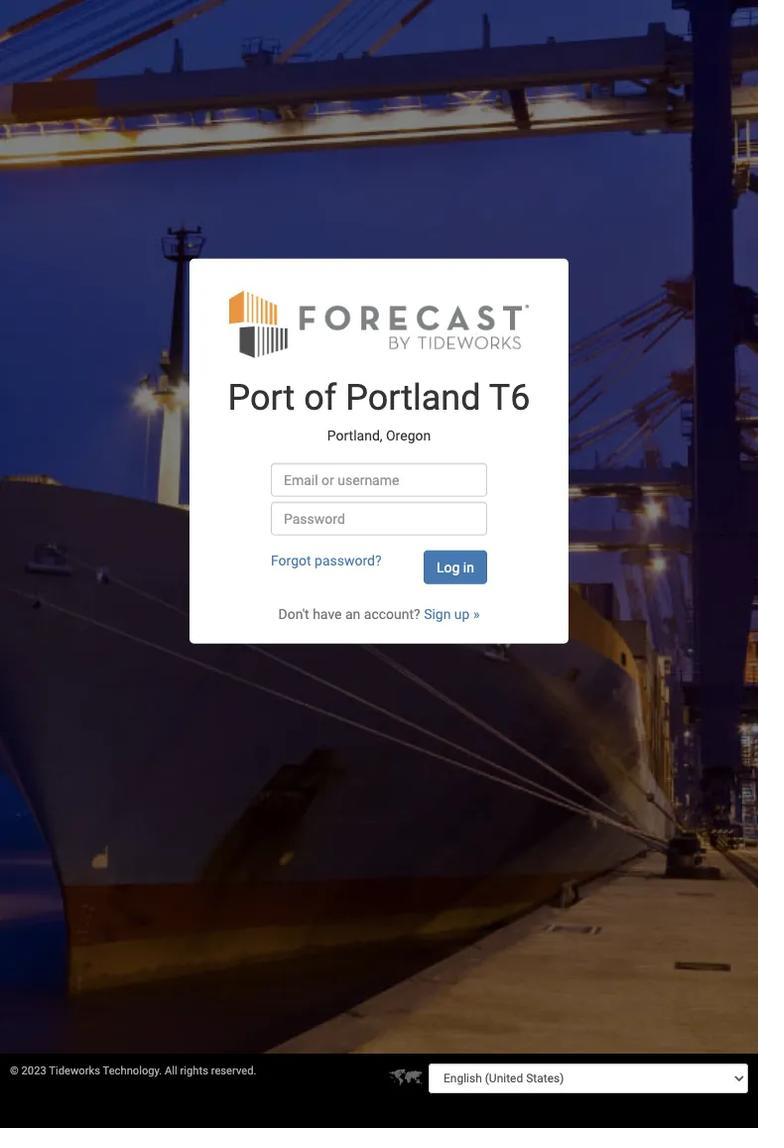Task type: vqa. For each thing, say whether or not it's contained in the screenshot.
'9.5.0.202307122'
no



Task type: describe. For each thing, give the bounding box(es) containing it.
portland
[[346, 377, 481, 419]]

log
[[437, 560, 460, 576]]

t6
[[489, 377, 531, 419]]

tideworks
[[49, 1065, 100, 1078]]

in
[[464, 560, 475, 576]]

© 2023 tideworks technology. all rights reserved.
[[10, 1065, 257, 1078]]

portland,
[[327, 428, 383, 444]]

forecast® by tideworks image
[[229, 288, 529, 360]]

account?
[[364, 607, 421, 623]]

log in button
[[424, 551, 488, 585]]

»
[[474, 607, 480, 623]]

an
[[345, 607, 361, 623]]

2023
[[21, 1065, 46, 1078]]

port
[[228, 377, 295, 419]]



Task type: locate. For each thing, give the bounding box(es) containing it.
all
[[165, 1065, 178, 1078]]

sign up » link
[[424, 607, 480, 623]]

forgot
[[271, 553, 311, 569]]

oregon
[[386, 428, 431, 444]]

forgot password? link
[[271, 553, 382, 569]]

©
[[10, 1065, 19, 1078]]

have
[[313, 607, 342, 623]]

password?
[[315, 553, 382, 569]]

Email or username text field
[[271, 464, 488, 498]]

don't have an account? sign up »
[[279, 607, 480, 623]]

port of portland t6 portland, oregon
[[228, 377, 531, 444]]

forgot password? log in
[[271, 553, 475, 576]]

technology.
[[103, 1065, 162, 1078]]

rights
[[180, 1065, 208, 1078]]

sign
[[424, 607, 451, 623]]

up
[[455, 607, 470, 623]]

of
[[304, 377, 337, 419]]

reserved.
[[211, 1065, 257, 1078]]

Password password field
[[271, 503, 488, 536]]

don't
[[279, 607, 310, 623]]



